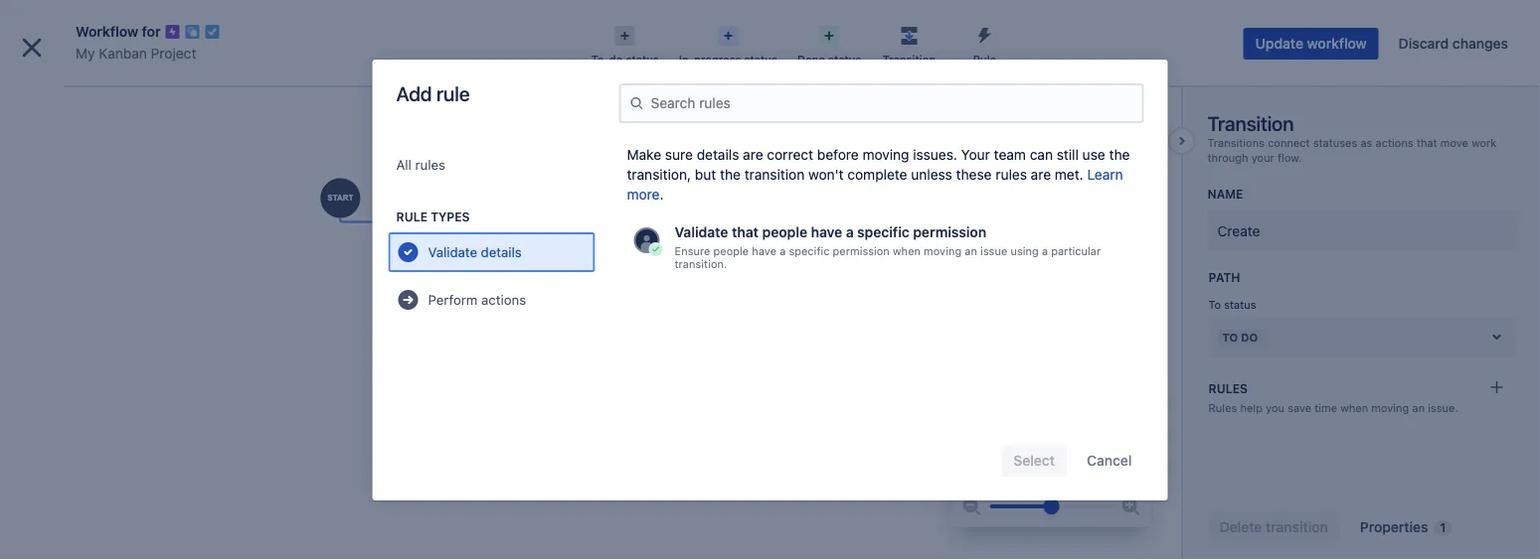 Task type: vqa. For each thing, say whether or not it's contained in the screenshot.
that to the bottom
yes



Task type: locate. For each thing, give the bounding box(es) containing it.
0 vertical spatial to
[[1209, 299, 1221, 312]]

create down name
[[1218, 223, 1260, 239]]

when
[[893, 245, 921, 258], [1341, 402, 1368, 415]]

1 horizontal spatial the
[[1109, 147, 1130, 163]]

jira software image
[[52, 15, 185, 39], [52, 15, 185, 39]]

details up perform actions button
[[481, 245, 522, 261]]

0 horizontal spatial when
[[893, 245, 921, 258]]

0 vertical spatial that
[[1417, 136, 1438, 149]]

0 horizontal spatial moving
[[863, 147, 909, 163]]

actions down 'validate details' button
[[481, 292, 526, 308]]

1 horizontal spatial transition
[[1208, 111, 1294, 135]]

moving left issue. at bottom
[[1372, 402, 1409, 415]]

0 horizontal spatial people
[[714, 245, 749, 258]]

validate up the ensure
[[675, 224, 728, 241]]

1 vertical spatial an
[[1413, 402, 1425, 415]]

have right transition.
[[752, 245, 777, 258]]

validate that people have a specific permission ensure people have a specific permission when moving an issue using a particular transition.
[[675, 224, 1101, 270]]

0 horizontal spatial have
[[752, 245, 777, 258]]

discard
[[1399, 35, 1449, 52]]

1 horizontal spatial people
[[762, 224, 808, 241]]

validate
[[675, 224, 728, 241], [428, 245, 477, 261]]

cancel button
[[1075, 446, 1144, 477]]

rule for rule
[[973, 53, 997, 66]]

1 horizontal spatial moving
[[924, 245, 962, 258]]

0 horizontal spatial rule
[[396, 210, 428, 224]]

0 horizontal spatial actions
[[481, 292, 526, 308]]

0 horizontal spatial an
[[965, 245, 977, 258]]

that inside transition transitions connect statuses as actions that move work through your flow.
[[1417, 136, 1438, 149]]

progress
[[694, 53, 741, 66]]

workflow
[[76, 23, 138, 40]]

validate for that
[[675, 224, 728, 241]]

moving inside transition dialog
[[1372, 402, 1409, 415]]

have down "won't"
[[811, 224, 843, 241]]

1 vertical spatial permission
[[833, 245, 890, 258]]

1 vertical spatial the
[[720, 167, 741, 183]]

1 vertical spatial moving
[[924, 245, 962, 258]]

transition inside popup button
[[883, 53, 936, 66]]

1 horizontal spatial to
[[1223, 331, 1238, 344]]

to status
[[1209, 299, 1257, 312]]

1 horizontal spatial create
[[1218, 223, 1260, 239]]

1 horizontal spatial an
[[1413, 402, 1425, 415]]

1 vertical spatial validate
[[428, 245, 477, 261]]

group
[[8, 290, 231, 397], [8, 290, 231, 343], [8, 343, 231, 397]]

1 vertical spatial when
[[1341, 402, 1368, 415]]

status down path
[[1224, 299, 1257, 312]]

details inside make sure details are correct before moving issues. your team can still use the transition, but the transition won't complete unless these rules are met.
[[697, 147, 739, 163]]

details up but
[[697, 147, 739, 163]]

name
[[1208, 187, 1243, 201]]

close workflow editor image
[[16, 32, 48, 64]]

rule right transition popup button
[[973, 53, 997, 66]]

2 rules from the top
[[1209, 402, 1237, 415]]

0 vertical spatial actions
[[1376, 136, 1414, 149]]

changes
[[1453, 35, 1509, 52]]

0 horizontal spatial rules
[[415, 157, 445, 173]]

0 vertical spatial moving
[[863, 147, 909, 163]]

1 horizontal spatial actions
[[1376, 136, 1414, 149]]

an
[[965, 245, 977, 258], [1413, 402, 1425, 415]]

the up the learn
[[1109, 147, 1130, 163]]

you
[[1266, 402, 1285, 415]]

help
[[1241, 402, 1263, 415]]

perform
[[428, 292, 478, 308]]

0 vertical spatial specific
[[857, 224, 910, 241]]

0 vertical spatial details
[[697, 147, 739, 163]]

transition up transitions
[[1208, 111, 1294, 135]]

1 vertical spatial actions
[[481, 292, 526, 308]]

all rules button
[[388, 145, 595, 185]]

more
[[627, 186, 660, 203]]

1 vertical spatial create
[[1218, 223, 1260, 239]]

discard changes
[[1399, 35, 1509, 52]]

rules down team
[[996, 167, 1027, 183]]

1 horizontal spatial details
[[697, 147, 739, 163]]

create button
[[724, 11, 792, 43]]

0 vertical spatial the
[[1109, 147, 1130, 163]]

people right the ensure
[[714, 245, 749, 258]]

that down transition at the top of the page
[[732, 224, 759, 241]]

1 vertical spatial specific
[[789, 245, 830, 258]]

use
[[1083, 147, 1106, 163]]

actions inside button
[[481, 292, 526, 308]]

people
[[762, 224, 808, 241], [714, 245, 749, 258]]

actions right as
[[1376, 136, 1414, 149]]

to left do
[[1223, 331, 1238, 344]]

that
[[1417, 136, 1438, 149], [732, 224, 759, 241]]

in-progress status
[[679, 53, 778, 66]]

zoom in image
[[1119, 495, 1143, 519]]

0 horizontal spatial are
[[743, 147, 763, 163]]

specific down "won't"
[[789, 245, 830, 258]]

in-
[[679, 53, 694, 66]]

a down learn more link
[[846, 224, 854, 241]]

0 vertical spatial are
[[743, 147, 763, 163]]

2 vertical spatial moving
[[1372, 402, 1409, 415]]

1 vertical spatial to
[[1223, 331, 1238, 344]]

workflow
[[1307, 35, 1367, 52]]

0 vertical spatial when
[[893, 245, 921, 258]]

an left issue
[[965, 245, 977, 258]]

1 horizontal spatial when
[[1341, 402, 1368, 415]]

when down learn more
[[893, 245, 921, 258]]

issues.
[[913, 147, 958, 163]]

0 vertical spatial create
[[736, 19, 780, 35]]

permission down learn more
[[833, 245, 890, 258]]

to down path
[[1209, 299, 1221, 312]]

1 vertical spatial that
[[732, 224, 759, 241]]

0 horizontal spatial details
[[481, 245, 522, 261]]

1 horizontal spatial that
[[1417, 136, 1438, 149]]

2 horizontal spatial a
[[1042, 245, 1048, 258]]

1 vertical spatial are
[[1031, 167, 1051, 183]]

a
[[846, 224, 854, 241], [780, 245, 786, 258], [1042, 245, 1048, 258]]

transition
[[883, 53, 936, 66], [1208, 111, 1294, 135]]

moving for make
[[863, 147, 909, 163]]

when right time
[[1341, 402, 1368, 415]]

1 vertical spatial transition
[[1208, 111, 1294, 135]]

2 horizontal spatial moving
[[1372, 402, 1409, 415]]

rule left types at top
[[396, 210, 428, 224]]

1 horizontal spatial rules
[[996, 167, 1027, 183]]

0 vertical spatial permission
[[913, 224, 987, 241]]

permission
[[913, 224, 987, 241], [833, 245, 890, 258]]

permission up issue
[[913, 224, 987, 241]]

rules left help
[[1209, 402, 1237, 415]]

that left move
[[1417, 136, 1438, 149]]

transition up 'search rules' text box
[[883, 53, 936, 66]]

0 vertical spatial rules
[[1209, 382, 1248, 396]]

rules
[[1209, 382, 1248, 396], [1209, 402, 1237, 415]]

1 horizontal spatial are
[[1031, 167, 1051, 183]]

validate inside button
[[428, 245, 477, 261]]

are down can
[[1031, 167, 1051, 183]]

0 horizontal spatial to
[[1209, 299, 1221, 312]]

specific
[[857, 224, 910, 241], [789, 245, 830, 258]]

validate down types at top
[[428, 245, 477, 261]]

an left issue. at bottom
[[1413, 402, 1425, 415]]

transition
[[745, 167, 805, 183]]

rules right all
[[415, 157, 445, 173]]

the right but
[[720, 167, 741, 183]]

particular
[[1051, 245, 1101, 258]]

add
[[396, 82, 432, 105]]

validate inside the validate that people have a specific permission ensure people have a specific permission when moving an issue using a particular transition.
[[675, 224, 728, 241]]

0 vertical spatial rule
[[973, 53, 997, 66]]

moving for rules
[[1372, 402, 1409, 415]]

moving
[[863, 147, 909, 163], [924, 245, 962, 258], [1372, 402, 1409, 415]]

statuses
[[1313, 136, 1358, 149]]

time
[[1315, 402, 1338, 415]]

issue.
[[1428, 402, 1459, 415]]

1 horizontal spatial validate
[[675, 224, 728, 241]]

create
[[736, 19, 780, 35], [1218, 223, 1260, 239]]

0 horizontal spatial specific
[[789, 245, 830, 258]]

do
[[1241, 331, 1258, 344]]

status right done
[[828, 53, 862, 66]]

create up in-progress status
[[736, 19, 780, 35]]

rule
[[973, 53, 997, 66], [396, 210, 428, 224]]

rules for rules help you save time when moving an issue.
[[1209, 402, 1237, 415]]

in-progress status button
[[669, 20, 788, 68]]

filter rules group
[[388, 145, 595, 328]]

0 vertical spatial have
[[811, 224, 843, 241]]

rule for rule types
[[396, 210, 428, 224]]

0 horizontal spatial that
[[732, 224, 759, 241]]

specific down learn more
[[857, 224, 910, 241]]

add rule
[[396, 82, 470, 105]]

cancel
[[1087, 453, 1132, 469]]

zoom out image
[[960, 495, 984, 519]]

a down transition at the top of the page
[[780, 245, 786, 258]]

to
[[1209, 299, 1221, 312], [1223, 331, 1238, 344]]

1 vertical spatial rule
[[396, 210, 428, 224]]

validate details
[[428, 245, 522, 261]]

rules up help
[[1209, 382, 1248, 396]]

transition inside transition transitions connect statuses as actions that move work through your flow.
[[1208, 111, 1294, 135]]

0 vertical spatial validate
[[675, 224, 728, 241]]

1 vertical spatial rules
[[1209, 402, 1237, 415]]

actions
[[1376, 136, 1414, 149], [481, 292, 526, 308]]

you're in the workflow viewfinder, use the arrow keys to move it element
[[952, 368, 1151, 487]]

people down transition at the top of the page
[[762, 224, 808, 241]]

details
[[697, 147, 739, 163], [481, 245, 522, 261]]

rules
[[415, 157, 445, 173], [996, 167, 1027, 183]]

rule inside popup button
[[973, 53, 997, 66]]

create banner
[[0, 0, 1540, 56]]

1 rules from the top
[[1209, 382, 1248, 396]]

0 vertical spatial an
[[965, 245, 977, 258]]

0 vertical spatial transition
[[883, 53, 936, 66]]

my
[[76, 45, 95, 62]]

a right using
[[1042, 245, 1048, 258]]

0 horizontal spatial validate
[[428, 245, 477, 261]]

1 horizontal spatial have
[[811, 224, 843, 241]]

open image
[[1485, 325, 1509, 349]]

rules for rules
[[1209, 382, 1248, 396]]

are
[[743, 147, 763, 163], [1031, 167, 1051, 183]]

0 horizontal spatial create
[[736, 19, 780, 35]]

Search field
[[1163, 11, 1361, 43]]

that inside the validate that people have a specific permission ensure people have a specific permission when moving an issue using a particular transition.
[[732, 224, 759, 241]]

are up transition at the top of the page
[[743, 147, 763, 163]]

0 horizontal spatial transition
[[883, 53, 936, 66]]

done status
[[798, 53, 862, 66]]

moving up complete
[[863, 147, 909, 163]]

moving inside make sure details are correct before moving issues. your team can still use the transition, but the transition won't complete unless these rules are met.
[[863, 147, 909, 163]]

1 horizontal spatial rule
[[973, 53, 997, 66]]

moving left issue
[[924, 245, 962, 258]]

rule inside group
[[396, 210, 428, 224]]

1 vertical spatial details
[[481, 245, 522, 261]]

to status element
[[1209, 317, 1517, 357]]

make
[[627, 147, 661, 163]]



Task type: describe. For each thing, give the bounding box(es) containing it.
to do
[[1223, 331, 1258, 344]]

learn more
[[627, 167, 1123, 203]]

ensure
[[675, 245, 710, 258]]

kanban
[[99, 45, 147, 62]]

all
[[396, 157, 412, 173]]

add rule dialog
[[372, 60, 1168, 501]]

make sure details are correct before moving issues. your team can still use the transition, but the transition won't complete unless these rules are met.
[[627, 147, 1130, 183]]

transition.
[[675, 258, 727, 270]]

learn more link
[[627, 167, 1123, 203]]

but
[[695, 167, 716, 183]]

your
[[961, 147, 990, 163]]

met.
[[1055, 167, 1084, 183]]

complete
[[848, 167, 907, 183]]

rules inside make sure details are correct before moving issues. your team can still use the transition, but the transition won't complete unless these rules are met.
[[996, 167, 1027, 183]]

rule button
[[947, 20, 1023, 68]]

rule
[[437, 82, 470, 105]]

to for to do
[[1223, 331, 1238, 344]]

to-do status button
[[581, 20, 669, 68]]

done status button
[[788, 20, 872, 68]]

done
[[798, 53, 825, 66]]

moving inside the validate that people have a specific permission ensure people have a specific permission when moving an issue using a particular transition.
[[924, 245, 962, 258]]

all rules
[[396, 157, 445, 173]]

Zoom level range field
[[990, 487, 1113, 527]]

1 horizontal spatial specific
[[857, 224, 910, 241]]

Search rules text field
[[645, 86, 1134, 121]]

still
[[1057, 147, 1079, 163]]

validate details button
[[388, 233, 595, 272]]

transition for transition
[[883, 53, 936, 66]]

do
[[609, 53, 623, 66]]

team
[[994, 147, 1026, 163]]

1
[[1441, 522, 1446, 536]]

when inside transition dialog
[[1341, 402, 1368, 415]]

1 vertical spatial have
[[752, 245, 777, 258]]

unless
[[911, 167, 952, 183]]

perform actions button
[[388, 280, 595, 320]]

move
[[1441, 136, 1469, 149]]

0 horizontal spatial a
[[780, 245, 786, 258]]

transition dialog
[[0, 0, 1540, 560]]

can
[[1030, 147, 1053, 163]]

project
[[151, 45, 196, 62]]

won't
[[809, 167, 844, 183]]

status down create "button"
[[744, 53, 778, 66]]

for
[[142, 23, 161, 40]]

rules help you save time when moving an issue.
[[1209, 402, 1459, 415]]

discard changes button
[[1387, 28, 1521, 60]]

rule types
[[396, 210, 470, 224]]

types
[[431, 210, 470, 224]]

transitions
[[1208, 136, 1265, 149]]

work
[[1472, 136, 1497, 149]]

0 horizontal spatial permission
[[833, 245, 890, 258]]

actions inside transition transitions connect statuses as actions that move work through your flow.
[[1376, 136, 1414, 149]]

primary element
[[12, 0, 1163, 55]]

update
[[1256, 35, 1304, 52]]

create inside create "button"
[[736, 19, 780, 35]]

update workflow button
[[1244, 28, 1379, 60]]

to-do status
[[591, 53, 659, 66]]

add rule image
[[1489, 380, 1505, 396]]

my kanban project link
[[76, 42, 196, 66]]

1 horizontal spatial permission
[[913, 224, 987, 241]]

1 vertical spatial people
[[714, 245, 749, 258]]

update workflow
[[1256, 35, 1367, 52]]

your
[[1252, 152, 1275, 165]]

learn
[[1087, 167, 1123, 183]]

1 horizontal spatial a
[[846, 224, 854, 241]]

through
[[1208, 152, 1249, 165]]

perform actions
[[428, 292, 526, 308]]

an inside dialog
[[1413, 402, 1425, 415]]

an inside the validate that people have a specific permission ensure people have a specific permission when moving an issue using a particular transition.
[[965, 245, 977, 258]]

path
[[1209, 271, 1241, 285]]

connect
[[1268, 136, 1310, 149]]

issue
[[981, 245, 1008, 258]]

as
[[1361, 136, 1373, 149]]

sure
[[665, 147, 693, 163]]

to for to status
[[1209, 299, 1221, 312]]

workflow for
[[76, 23, 161, 40]]

before
[[817, 147, 859, 163]]

0 vertical spatial people
[[762, 224, 808, 241]]

transition,
[[627, 167, 691, 183]]

transition for transition transitions connect statuses as actions that move work through your flow.
[[1208, 111, 1294, 135]]

flow.
[[1278, 152, 1302, 165]]

transition button
[[872, 20, 947, 68]]

create inside transition dialog
[[1218, 223, 1260, 239]]

correct
[[767, 147, 814, 163]]

transition transitions connect statuses as actions that move work through your flow.
[[1208, 111, 1497, 165]]

0 horizontal spatial the
[[720, 167, 741, 183]]

my kanban project
[[76, 45, 196, 62]]

to-
[[591, 53, 609, 66]]

using
[[1011, 245, 1039, 258]]

when inside the validate that people have a specific permission ensure people have a specific permission when moving an issue using a particular transition.
[[893, 245, 921, 258]]

save
[[1288, 402, 1312, 415]]

properties
[[1360, 520, 1429, 536]]

these
[[956, 167, 992, 183]]

validate for details
[[428, 245, 477, 261]]

.
[[660, 186, 664, 203]]

rules inside button
[[415, 157, 445, 173]]

details inside button
[[481, 245, 522, 261]]

rule types group
[[388, 193, 595, 328]]

status right the do
[[626, 53, 659, 66]]



